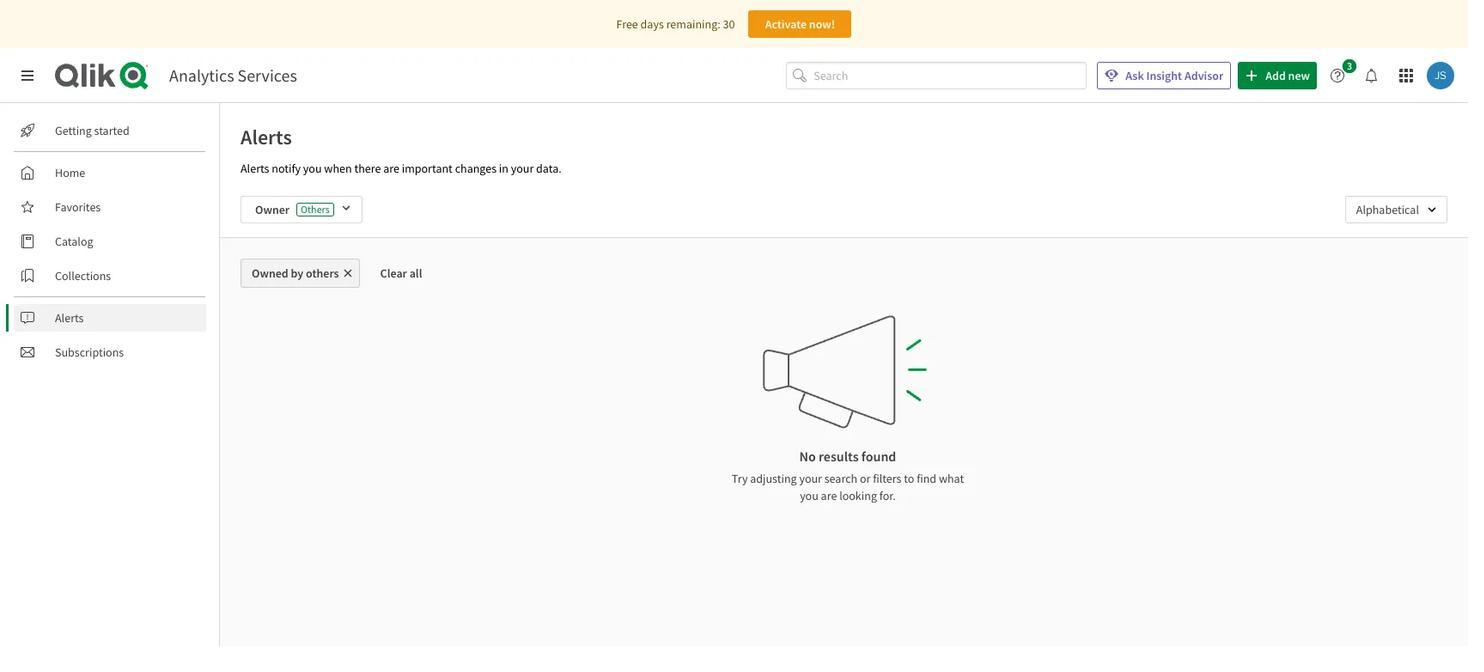 Task type: describe. For each thing, give the bounding box(es) containing it.
searchbar element
[[787, 62, 1088, 90]]

started
[[94, 123, 130, 138]]

there
[[354, 161, 381, 176]]

subscriptions
[[55, 345, 124, 360]]

analytics services element
[[169, 64, 297, 86]]

days
[[641, 16, 664, 32]]

activate now!
[[766, 16, 836, 32]]

remaining:
[[667, 16, 721, 32]]

try
[[732, 471, 748, 486]]

ask
[[1126, 68, 1145, 83]]

home link
[[14, 159, 206, 187]]

find
[[917, 471, 937, 486]]

owned
[[252, 266, 289, 281]]

free days remaining: 30
[[617, 16, 735, 32]]

close sidebar menu image
[[21, 69, 34, 83]]

alerts link
[[14, 304, 206, 332]]

services
[[238, 64, 297, 86]]

favorites
[[55, 199, 101, 215]]

advisor
[[1185, 68, 1224, 83]]

changes
[[455, 161, 497, 176]]

getting started link
[[14, 117, 206, 144]]

all
[[410, 266, 422, 281]]

search
[[825, 471, 858, 486]]

new
[[1289, 68, 1311, 83]]

Alphabetical field
[[1346, 196, 1448, 223]]

in
[[499, 161, 509, 176]]

3 button
[[1325, 59, 1362, 89]]

analytics services
[[169, 64, 297, 86]]

catalog
[[55, 234, 93, 249]]

no results found try adjusting your search or filters to find what you are looking for.
[[732, 448, 965, 504]]

getting
[[55, 123, 92, 138]]

0 vertical spatial are
[[383, 161, 400, 176]]

filters region
[[220, 182, 1469, 237]]

what
[[939, 471, 965, 486]]

data.
[[536, 161, 562, 176]]

collections
[[55, 268, 111, 284]]

favorites link
[[14, 193, 206, 221]]

subscriptions link
[[14, 339, 206, 366]]

ask insight advisor
[[1126, 68, 1224, 83]]

looking
[[840, 488, 878, 504]]

notify
[[272, 161, 301, 176]]

home
[[55, 165, 85, 180]]

when
[[324, 161, 352, 176]]

adjusting
[[751, 471, 797, 486]]

your inside no results found try adjusting your search or filters to find what you are looking for.
[[800, 471, 823, 486]]

30
[[723, 16, 735, 32]]

clear all
[[380, 266, 422, 281]]

add
[[1266, 68, 1287, 83]]

collections link
[[14, 262, 206, 290]]



Task type: vqa. For each thing, say whether or not it's contained in the screenshot.
Analytics Services element at the left top
yes



Task type: locate. For each thing, give the bounding box(es) containing it.
alerts up subscriptions
[[55, 310, 84, 326]]

clear all button
[[367, 259, 436, 288]]

your down the 'no' on the right of page
[[800, 471, 823, 486]]

0 vertical spatial your
[[511, 161, 534, 176]]

1 vertical spatial alerts
[[241, 161, 269, 176]]

important
[[402, 161, 453, 176]]

add new button
[[1239, 62, 1318, 89]]

free
[[617, 16, 638, 32]]

1 vertical spatial you
[[800, 488, 819, 504]]

owner
[[255, 202, 290, 217]]

others
[[301, 203, 330, 216]]

to
[[904, 471, 915, 486]]

getting started
[[55, 123, 130, 138]]

0 horizontal spatial you
[[303, 161, 322, 176]]

1 horizontal spatial you
[[800, 488, 819, 504]]

0 vertical spatial alerts
[[241, 124, 292, 150]]

you down the 'no' on the right of page
[[800, 488, 819, 504]]

navigation pane element
[[0, 110, 219, 373]]

1 vertical spatial your
[[800, 471, 823, 486]]

alerts
[[241, 124, 292, 150], [241, 161, 269, 176], [55, 310, 84, 326]]

you
[[303, 161, 322, 176], [800, 488, 819, 504]]

analytics
[[169, 64, 234, 86]]

are right there
[[383, 161, 400, 176]]

found
[[862, 448, 897, 465]]

you inside no results found try adjusting your search or filters to find what you are looking for.
[[800, 488, 819, 504]]

1 vertical spatial are
[[821, 488, 837, 504]]

are inside no results found try adjusting your search or filters to find what you are looking for.
[[821, 488, 837, 504]]

0 horizontal spatial are
[[383, 161, 400, 176]]

filters
[[873, 471, 902, 486]]

jacob simon image
[[1428, 62, 1455, 89]]

Search text field
[[814, 62, 1088, 90]]

insight
[[1147, 68, 1183, 83]]

your
[[511, 161, 534, 176], [800, 471, 823, 486]]

you left when
[[303, 161, 322, 176]]

your right the in
[[511, 161, 534, 176]]

0 horizontal spatial your
[[511, 161, 534, 176]]

by
[[291, 266, 304, 281]]

no
[[800, 448, 816, 465]]

for.
[[880, 488, 896, 504]]

alphabetical
[[1357, 202, 1420, 217]]

results
[[819, 448, 859, 465]]

1 horizontal spatial your
[[800, 471, 823, 486]]

add new
[[1266, 68, 1311, 83]]

ask insight advisor button
[[1098, 62, 1232, 89]]

are down the search at the right bottom of the page
[[821, 488, 837, 504]]

now!
[[810, 16, 836, 32]]

alerts inside "navigation pane" element
[[55, 310, 84, 326]]

alerts left notify
[[241, 161, 269, 176]]

or
[[860, 471, 871, 486]]

1 horizontal spatial are
[[821, 488, 837, 504]]

activate now! link
[[749, 10, 852, 38]]

activate
[[766, 16, 807, 32]]

alerts notify you when there are important changes in your data.
[[241, 161, 562, 176]]

are
[[383, 161, 400, 176], [821, 488, 837, 504]]

catalog link
[[14, 228, 206, 255]]

others
[[306, 266, 339, 281]]

2 vertical spatial alerts
[[55, 310, 84, 326]]

owned by others
[[252, 266, 339, 281]]

clear
[[380, 266, 407, 281]]

alerts up notify
[[241, 124, 292, 150]]

owned by others button
[[241, 259, 360, 288]]

0 vertical spatial you
[[303, 161, 322, 176]]

3
[[1348, 59, 1353, 72]]



